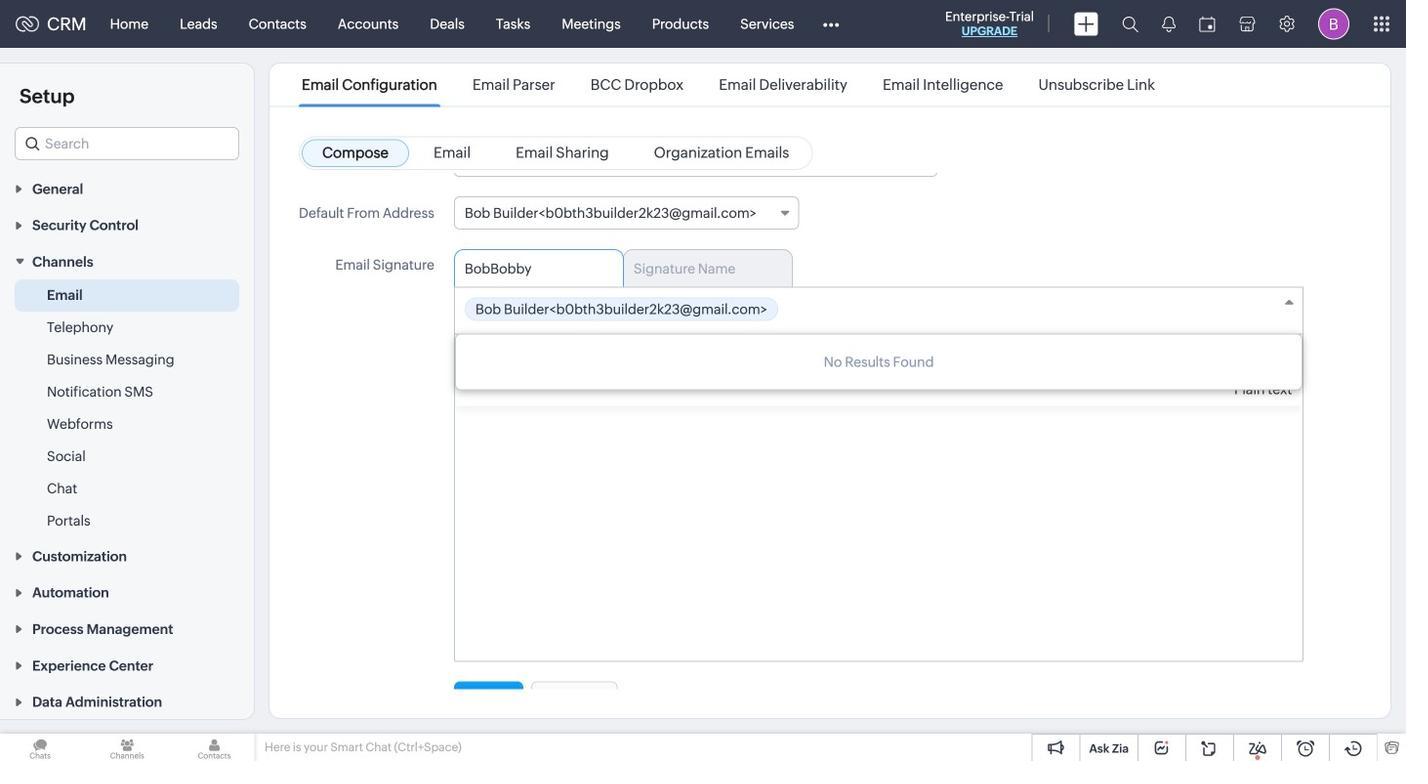 Task type: vqa. For each thing, say whether or not it's contained in the screenshot.
Search field
yes



Task type: locate. For each thing, give the bounding box(es) containing it.
script image
[[872, 353, 886, 365]]

signals element
[[1151, 0, 1188, 48]]

horizontal line image
[[1051, 358, 1063, 360]]

list
[[284, 64, 1173, 106]]

create menu image
[[1075, 12, 1099, 36]]

region
[[0, 279, 254, 537]]

Search text field
[[16, 128, 238, 159]]

chats image
[[0, 734, 80, 761]]

none field search
[[15, 127, 239, 160]]

Signature Name text field
[[465, 261, 599, 276]]

insert image image
[[1132, 352, 1147, 366]]

search image
[[1123, 16, 1139, 32]]

tab list
[[454, 249, 1304, 287]]

indent image
[[824, 353, 836, 365]]

Other Modules field
[[810, 8, 852, 40]]

None field
[[15, 127, 239, 160], [454, 196, 800, 230], [455, 288, 1303, 335], [454, 196, 800, 230], [455, 288, 1303, 335]]

underline image
[[526, 353, 535, 365]]



Task type: describe. For each thing, give the bounding box(es) containing it.
Signature Name text field
[[634, 261, 768, 276]]

insert html image
[[1087, 354, 1108, 365]]

channels image
[[87, 734, 167, 761]]

profile image
[[1319, 8, 1350, 40]]

blockquote image
[[1171, 354, 1184, 364]]

italic image
[[495, 354, 506, 365]]

logo image
[[16, 16, 39, 32]]

create menu element
[[1063, 0, 1111, 47]]

search element
[[1111, 0, 1151, 48]]

contacts image
[[174, 734, 255, 761]]

signals image
[[1163, 16, 1176, 32]]

font size image
[[662, 357, 669, 361]]

insert table image
[[1014, 352, 1027, 366]]

profile element
[[1307, 0, 1362, 47]]

calendar image
[[1200, 16, 1216, 32]]

strike through image
[[556, 353, 569, 366]]



